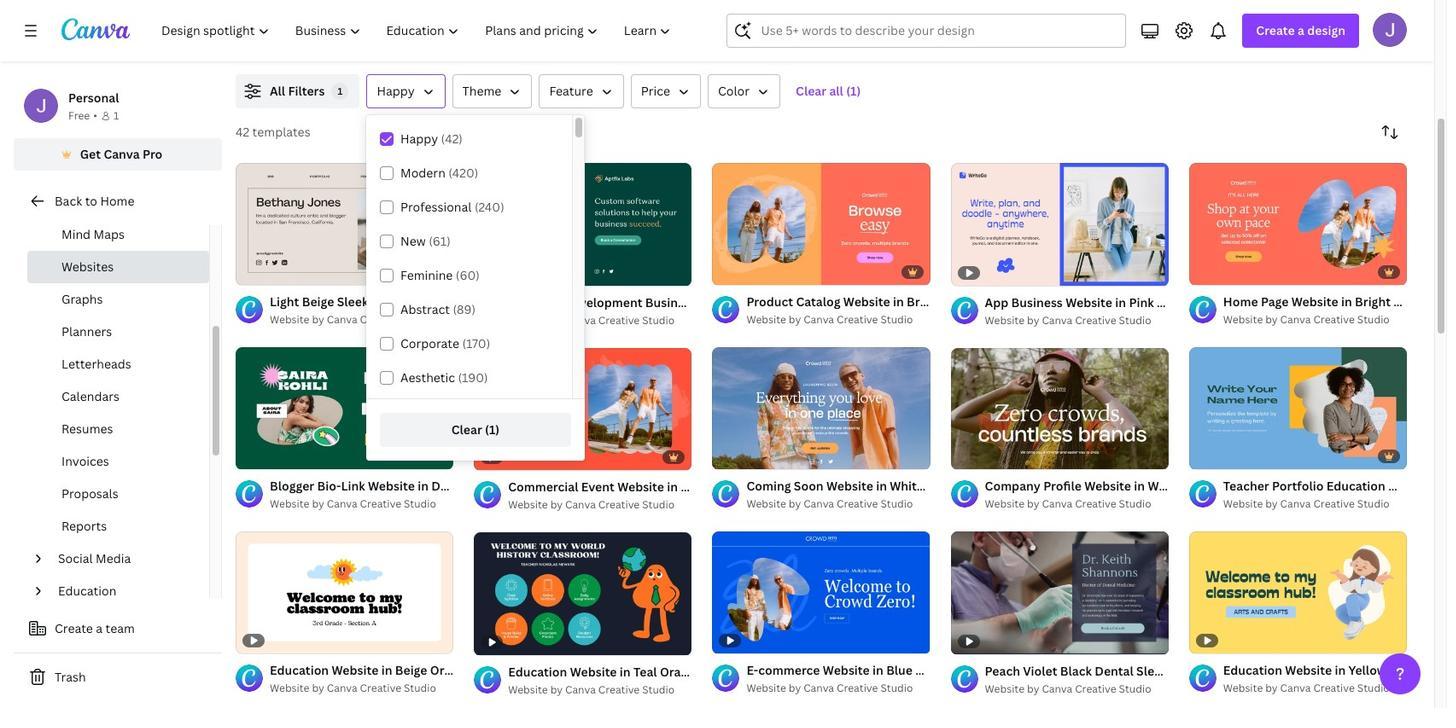 Task type: describe. For each thing, give the bounding box(es) containing it.
light inside education website in yellow  light blue website by canva creative studio
[[1389, 663, 1419, 679]]

all
[[829, 83, 843, 99]]

back to home
[[55, 193, 134, 209]]

light inside light beige sleek and simple blogger personal website website by canva creative studio
[[270, 294, 299, 310]]

peach
[[985, 663, 1020, 679]]

top level navigation element
[[150, 14, 686, 48]]

home
[[100, 193, 134, 209]]

education for education website in teal  orange  green  trendy humans style website by canva creative studio
[[508, 664, 567, 680]]

1 for product catalog website in bright red white chic photocentric frames style
[[724, 265, 729, 277]]

professional (240)
[[400, 199, 504, 215]]

social
[[58, 551, 93, 567]]

8
[[1220, 265, 1226, 277]]

calendars link
[[27, 381, 209, 413]]

create a design button
[[1243, 14, 1359, 48]]

theme
[[462, 83, 502, 99]]

proposals link
[[27, 478, 209, 511]]

clear for clear all (1)
[[796, 83, 827, 99]]

1 of 6 for product catalog website in bright red white chic photocentric frames style
[[724, 265, 749, 277]]

new (61)
[[400, 233, 451, 249]]

back to home link
[[14, 184, 222, 219]]

clear for clear (1)
[[451, 422, 482, 438]]

1 for home page website in bright red white chic photocentric frames style
[[1201, 265, 1206, 277]]

aesthetic (190)
[[400, 370, 488, 386]]

letterheads link
[[27, 348, 209, 381]]

canva inside education website in yellow  light blue website by canva creative studio
[[1280, 682, 1311, 696]]

happy button
[[367, 74, 445, 108]]

create for create a team
[[55, 621, 93, 637]]

light beige sleek and simple blogger personal website image
[[236, 163, 454, 285]]

6 for top 1 of 6 link
[[743, 265, 749, 277]]

1 of 6 for company profile website in white bright red chic photocentric frames style
[[963, 449, 988, 462]]

personal inside light beige sleek and simple blogger personal website website by canva creative studio
[[486, 294, 537, 310]]

team
[[105, 621, 135, 637]]

of for 1 of 7 link
[[1208, 449, 1218, 462]]

new
[[400, 233, 426, 249]]

•
[[93, 108, 97, 123]]

blogger
[[439, 294, 483, 310]]

price button
[[631, 74, 701, 108]]

social media
[[58, 551, 131, 567]]

studio inside peach violet black dental sleek corporate dental website website by canva creative studio
[[1119, 682, 1151, 696]]

by inside education website in teal  orange  green  trendy humans style website by canva creative studio
[[550, 683, 563, 697]]

green
[[705, 664, 740, 680]]

1 filter options selected element
[[332, 83, 349, 100]]

education for education
[[58, 583, 116, 599]]

reports
[[61, 518, 107, 534]]

graphs link
[[27, 283, 209, 316]]

black
[[1060, 663, 1092, 679]]

(420)
[[449, 165, 478, 181]]

trendy
[[743, 664, 783, 680]]

invoices link
[[27, 446, 209, 478]]

peach violet black dental sleek corporate dental website website by canva creative studio
[[985, 663, 1321, 696]]

create a team button
[[14, 612, 222, 646]]

teal
[[633, 664, 657, 680]]

0 vertical spatial corporate
[[400, 336, 459, 352]]

yellow
[[1349, 663, 1386, 679]]

light beige sleek and simple blogger personal website link
[[270, 293, 587, 312]]

maps
[[93, 226, 125, 242]]

beige
[[302, 294, 334, 310]]

all filters
[[270, 83, 325, 99]]

light beige sleek and simple blogger personal website website by canva creative studio
[[270, 294, 587, 327]]

aesthetic
[[400, 370, 455, 386]]

canva inside peach violet black dental sleek corporate dental website website by canva creative studio
[[1042, 682, 1073, 696]]

clear all (1)
[[796, 83, 861, 99]]

mind maps
[[61, 226, 125, 242]]

education for education website in yellow  light blue website by canva creative studio
[[1223, 663, 1282, 679]]

sleek inside peach violet black dental sleek corporate dental website website by canva creative studio
[[1137, 663, 1168, 679]]

create for create a design
[[1256, 22, 1295, 38]]

peach violet black dental sleek corporate dental website link
[[985, 662, 1321, 681]]

(240)
[[475, 199, 504, 215]]

(1) inside button
[[846, 83, 861, 99]]

feminine (60)
[[400, 267, 480, 283]]

of for rightmost 1 of 6 link
[[970, 449, 979, 462]]

free
[[68, 108, 90, 123]]

1 of 7
[[1201, 449, 1225, 462]]

canva inside button
[[104, 146, 140, 162]]

abstract (89)
[[400, 301, 476, 318]]

clear (1)
[[451, 422, 500, 438]]

creative inside education website in teal  orange  green  trendy humans style website by canva creative studio
[[598, 683, 640, 697]]

sleek inside light beige sleek and simple blogger personal website website by canva creative studio
[[337, 294, 368, 310]]

(89)
[[453, 301, 476, 318]]

creative inside light beige sleek and simple blogger personal website website by canva creative studio
[[360, 312, 401, 327]]

to
[[85, 193, 97, 209]]

1 for teacher portfolio education website in blue dark green playful style image
[[1201, 449, 1206, 462]]

(61)
[[429, 233, 451, 249]]

and
[[371, 294, 393, 310]]

abstract
[[400, 301, 450, 318]]

2 dental from the left
[[1233, 663, 1272, 679]]

42 templates
[[236, 124, 310, 140]]

(1) inside "button"
[[485, 422, 500, 438]]

create a design
[[1256, 22, 1346, 38]]

in for yellow
[[1335, 663, 1346, 679]]

1 dental from the left
[[1095, 663, 1134, 679]]

company profile website in white bright red chic photocentric frames style image
[[951, 348, 1169, 470]]

jacob simon image
[[1373, 13, 1407, 47]]

feature
[[549, 83, 593, 99]]

pro
[[143, 146, 163, 162]]

1 of 7 link
[[1189, 347, 1407, 470]]

graphs
[[61, 291, 103, 307]]

blue
[[1422, 663, 1447, 679]]

1 of 8 link
[[1189, 163, 1407, 285]]

trash link
[[14, 661, 222, 695]]

modern
[[400, 165, 446, 181]]

get canva pro
[[80, 146, 163, 162]]

education website in yellow  light blue website by canva creative studio
[[1223, 663, 1447, 696]]

(60)
[[456, 267, 480, 283]]

create a team
[[55, 621, 135, 637]]

resumes link
[[27, 413, 209, 446]]



Task type: vqa. For each thing, say whether or not it's contained in the screenshot.


Task type: locate. For each thing, give the bounding box(es) containing it.
1 horizontal spatial personal
[[486, 294, 537, 310]]

a left team
[[96, 621, 103, 637]]

proposals
[[61, 486, 118, 502]]

feature button
[[539, 74, 624, 108]]

light left the blue
[[1389, 663, 1419, 679]]

creative
[[360, 312, 401, 327], [837, 312, 878, 327], [1314, 312, 1355, 327], [598, 313, 640, 327], [1075, 313, 1117, 327], [360, 497, 401, 511], [837, 497, 878, 511], [1314, 497, 1355, 511], [1075, 497, 1117, 512], [598, 498, 640, 512], [360, 682, 401, 696], [837, 682, 878, 696], [1314, 682, 1355, 696], [1075, 682, 1117, 696], [598, 683, 640, 697]]

0 vertical spatial 1 of 6 link
[[712, 163, 930, 285]]

1 for company profile website in white bright red chic photocentric frames style
[[963, 449, 968, 462]]

website
[[540, 294, 587, 310], [270, 312, 310, 327], [747, 312, 786, 327], [1223, 312, 1263, 327], [508, 313, 548, 327], [985, 313, 1025, 327], [270, 497, 310, 511], [747, 497, 786, 511], [1223, 497, 1263, 511], [985, 497, 1025, 512], [508, 498, 548, 512], [1285, 663, 1332, 679], [1275, 663, 1321, 679], [570, 664, 617, 680], [270, 682, 310, 696], [747, 682, 786, 696], [1223, 682, 1263, 696], [985, 682, 1025, 696], [508, 683, 548, 697]]

website by canva creative studio
[[747, 312, 913, 327], [1223, 312, 1390, 327], [508, 313, 675, 327], [985, 313, 1151, 327], [270, 497, 436, 511], [747, 497, 913, 511], [1223, 497, 1390, 511], [985, 497, 1151, 512], [508, 498, 675, 512], [270, 682, 436, 696], [747, 682, 913, 696]]

1 horizontal spatial create
[[1256, 22, 1295, 38]]

1
[[338, 85, 343, 97], [113, 108, 119, 123], [724, 265, 729, 277], [1201, 265, 1206, 277], [1201, 449, 1206, 462], [963, 449, 968, 462]]

0 vertical spatial light
[[270, 294, 299, 310]]

1 vertical spatial light
[[1389, 663, 1419, 679]]

6 for rightmost 1 of 6 link
[[982, 449, 988, 462]]

2 horizontal spatial education
[[1223, 663, 1282, 679]]

back
[[55, 193, 82, 209]]

0 horizontal spatial personal
[[68, 90, 119, 106]]

0 vertical spatial create
[[1256, 22, 1295, 38]]

1 vertical spatial (1)
[[485, 422, 500, 438]]

violet
[[1023, 663, 1057, 679]]

0 vertical spatial (1)
[[846, 83, 861, 99]]

sleek right black
[[1137, 663, 1168, 679]]

personal right (89)
[[486, 294, 537, 310]]

style
[[837, 664, 867, 680]]

education inside education website in teal  orange  green  trendy humans style website by canva creative studio
[[508, 664, 567, 680]]

in for teal
[[620, 664, 631, 680]]

mind
[[61, 226, 91, 242]]

creative inside education website in yellow  light blue website by canva creative studio
[[1314, 682, 1355, 696]]

0 horizontal spatial sleek
[[337, 294, 368, 310]]

happy for happy
[[377, 83, 415, 99]]

orange
[[660, 664, 702, 680]]

0 vertical spatial clear
[[796, 83, 827, 99]]

studio inside light beige sleek and simple blogger personal website website by canva creative studio
[[404, 312, 436, 327]]

humans
[[786, 664, 834, 680]]

of for 1 of 8 link
[[1208, 265, 1218, 277]]

0 vertical spatial a
[[1298, 22, 1305, 38]]

1 horizontal spatial (1)
[[846, 83, 861, 99]]

1 vertical spatial personal
[[486, 294, 537, 310]]

0 horizontal spatial 1 of 6 link
[[712, 163, 930, 285]]

1 horizontal spatial 1 of 6
[[963, 449, 988, 462]]

0 horizontal spatial clear
[[451, 422, 482, 438]]

invoices
[[61, 453, 109, 470]]

in left teal
[[620, 664, 631, 680]]

0 horizontal spatial dental
[[1095, 663, 1134, 679]]

1 of 8
[[1201, 265, 1226, 277]]

clear (1) button
[[380, 413, 571, 447]]

personal up the • on the top left of the page
[[68, 90, 119, 106]]

reports link
[[27, 511, 209, 543]]

all
[[270, 83, 285, 99]]

1 horizontal spatial sleek
[[1137, 663, 1168, 679]]

in left the yellow
[[1335, 663, 1346, 679]]

0 horizontal spatial corporate
[[400, 336, 459, 352]]

free •
[[68, 108, 97, 123]]

clear
[[796, 83, 827, 99], [451, 422, 482, 438]]

1 horizontal spatial education
[[508, 664, 567, 680]]

(190)
[[458, 370, 488, 386]]

a left design
[[1298, 22, 1305, 38]]

of for top 1 of 6 link
[[732, 265, 741, 277]]

1 horizontal spatial light
[[1389, 663, 1419, 679]]

create inside dropdown button
[[1256, 22, 1295, 38]]

1 horizontal spatial dental
[[1233, 663, 1272, 679]]

0 vertical spatial happy
[[377, 83, 415, 99]]

a inside dropdown button
[[1298, 22, 1305, 38]]

letterheads
[[61, 356, 131, 372]]

by inside light beige sleek and simple blogger personal website website by canva creative studio
[[312, 312, 324, 327]]

1 vertical spatial happy
[[400, 131, 438, 147]]

canva inside light beige sleek and simple blogger personal website website by canva creative studio
[[327, 312, 357, 327]]

theme button
[[452, 74, 532, 108]]

a
[[1298, 22, 1305, 38], [96, 621, 103, 637]]

0 horizontal spatial a
[[96, 621, 103, 637]]

creative inside peach violet black dental sleek corporate dental website website by canva creative studio
[[1075, 682, 1117, 696]]

price
[[641, 83, 670, 99]]

in inside education website in teal  orange  green  trendy humans style website by canva creative studio
[[620, 664, 631, 680]]

0 horizontal spatial 1 of 6
[[724, 265, 749, 277]]

0 horizontal spatial (1)
[[485, 422, 500, 438]]

0 horizontal spatial in
[[620, 664, 631, 680]]

design
[[1307, 22, 1346, 38]]

planners link
[[27, 316, 209, 348]]

(1) down (190) at the left of page
[[485, 422, 500, 438]]

mind maps link
[[27, 219, 209, 251]]

Search search field
[[761, 15, 1115, 47]]

education website in teal  orange  green  trendy humans style link
[[508, 663, 867, 682]]

create inside button
[[55, 621, 93, 637]]

1 vertical spatial 1 of 6 link
[[951, 348, 1169, 470]]

happy (42)
[[400, 131, 463, 147]]

0 horizontal spatial create
[[55, 621, 93, 637]]

blogger bio-link website in dark green pink yellow colorful style image
[[236, 347, 454, 470]]

media
[[96, 551, 131, 567]]

happy right '1 filter options selected' element
[[377, 83, 415, 99]]

in inside education website in yellow  light blue website by canva creative studio
[[1335, 663, 1346, 679]]

clear left all
[[796, 83, 827, 99]]

social media link
[[51, 543, 199, 575]]

1 horizontal spatial 1 of 6 link
[[951, 348, 1169, 470]]

1 vertical spatial corporate
[[1171, 663, 1230, 679]]

1 horizontal spatial corporate
[[1171, 663, 1230, 679]]

1 horizontal spatial a
[[1298, 22, 1305, 38]]

0 horizontal spatial 6
[[743, 265, 749, 277]]

1 vertical spatial a
[[96, 621, 103, 637]]

home page website in bright red white chic photocentric frames style image
[[1189, 163, 1407, 285]]

happy inside button
[[377, 83, 415, 99]]

1 vertical spatial 6
[[982, 449, 988, 462]]

calendars
[[61, 388, 120, 405]]

1 vertical spatial clear
[[451, 422, 482, 438]]

1 vertical spatial 1 of 6
[[963, 449, 988, 462]]

professional
[[400, 199, 472, 215]]

None search field
[[727, 14, 1126, 48]]

0 vertical spatial 1 of 6
[[724, 265, 749, 277]]

filters
[[288, 83, 325, 99]]

templates
[[252, 124, 310, 140]]

(42)
[[441, 131, 463, 147]]

by inside education website in yellow  light blue website by canva creative studio
[[1266, 682, 1278, 696]]

1 horizontal spatial clear
[[796, 83, 827, 99]]

1 horizontal spatial in
[[1335, 663, 1346, 679]]

clear down (190) at the left of page
[[451, 422, 482, 438]]

of
[[732, 265, 741, 277], [1208, 265, 1218, 277], [1208, 449, 1218, 462], [970, 449, 979, 462]]

happy
[[377, 83, 415, 99], [400, 131, 438, 147]]

modern (420)
[[400, 165, 478, 181]]

education website in teal  orange  green  trendy humans style website by canva creative studio
[[508, 664, 867, 697]]

by inside peach violet black dental sleek corporate dental website website by canva creative studio
[[1027, 682, 1039, 696]]

0 vertical spatial 6
[[743, 265, 749, 277]]

resumes
[[61, 421, 113, 437]]

simple
[[396, 294, 436, 310]]

get
[[80, 146, 101, 162]]

1 vertical spatial create
[[55, 621, 93, 637]]

education inside education website in yellow  light blue website by canva creative studio
[[1223, 663, 1282, 679]]

personal
[[68, 90, 119, 106], [486, 294, 537, 310]]

education link
[[51, 575, 199, 608]]

sleek left and
[[337, 294, 368, 310]]

education website in yellow  light blue link
[[1223, 662, 1447, 681]]

canva inside education website in teal  orange  green  trendy humans style website by canva creative studio
[[565, 683, 596, 697]]

a inside button
[[96, 621, 103, 637]]

planners
[[61, 324, 112, 340]]

a for team
[[96, 621, 103, 637]]

create left design
[[1256, 22, 1295, 38]]

Sort by button
[[1373, 115, 1407, 149]]

(1) right all
[[846, 83, 861, 99]]

website templates image
[[1043, 0, 1407, 54], [1043, 0, 1407, 54]]

trash
[[55, 669, 86, 686]]

websites
[[61, 259, 114, 275]]

create left team
[[55, 621, 93, 637]]

a for design
[[1298, 22, 1305, 38]]

by
[[312, 312, 324, 327], [789, 312, 801, 327], [1266, 312, 1278, 327], [550, 313, 563, 327], [1027, 313, 1039, 327], [312, 497, 324, 511], [789, 497, 801, 511], [1266, 497, 1278, 511], [1027, 497, 1039, 512], [550, 498, 563, 512], [312, 682, 324, 696], [789, 682, 801, 696], [1266, 682, 1278, 696], [1027, 682, 1039, 696], [550, 683, 563, 697]]

studio inside education website in yellow  light blue website by canva creative studio
[[1357, 682, 1390, 696]]

0 horizontal spatial education
[[58, 583, 116, 599]]

clear inside button
[[796, 83, 827, 99]]

happy for happy (42)
[[400, 131, 438, 147]]

clear all (1) button
[[787, 74, 869, 108]]

website by canva creative studio link
[[270, 312, 454, 329], [747, 312, 930, 329], [1223, 312, 1407, 329], [508, 312, 692, 329], [985, 312, 1169, 329], [270, 496, 454, 513], [747, 496, 930, 513], [1223, 496, 1407, 513], [985, 496, 1169, 514], [508, 497, 692, 514], [270, 681, 454, 698], [747, 681, 930, 698], [1223, 681, 1407, 698], [985, 681, 1169, 698], [508, 682, 692, 699]]

product catalog website in bright red white chic photocentric frames style image
[[712, 163, 930, 285]]

0 vertical spatial personal
[[68, 90, 119, 106]]

color
[[718, 83, 750, 99]]

1 horizontal spatial 6
[[982, 449, 988, 462]]

get canva pro button
[[14, 138, 222, 171]]

studio
[[404, 312, 436, 327], [881, 312, 913, 327], [1357, 312, 1390, 327], [642, 313, 675, 327], [1119, 313, 1151, 327], [404, 497, 436, 511], [881, 497, 913, 511], [1357, 497, 1390, 511], [1119, 497, 1151, 512], [642, 498, 675, 512], [404, 682, 436, 696], [881, 682, 913, 696], [1357, 682, 1390, 696], [1119, 682, 1151, 696], [642, 683, 675, 697]]

happy left (42)
[[400, 131, 438, 147]]

corporate inside peach violet black dental sleek corporate dental website website by canva creative studio
[[1171, 663, 1230, 679]]

corporate (170)
[[400, 336, 490, 352]]

light left beige
[[270, 294, 299, 310]]

1 vertical spatial sleek
[[1137, 663, 1168, 679]]

light
[[270, 294, 299, 310], [1389, 663, 1419, 679]]

feminine
[[400, 267, 453, 283]]

0 vertical spatial sleek
[[337, 294, 368, 310]]

clear inside "button"
[[451, 422, 482, 438]]

studio inside education website in teal  orange  green  trendy humans style website by canva creative studio
[[642, 683, 675, 697]]

0 horizontal spatial light
[[270, 294, 299, 310]]

color button
[[708, 74, 780, 108]]

teacher portfolio education website in blue dark green playful style image
[[1189, 347, 1407, 470]]

coming soon website in white orange chic photocentric frames style image
[[712, 347, 930, 470]]



